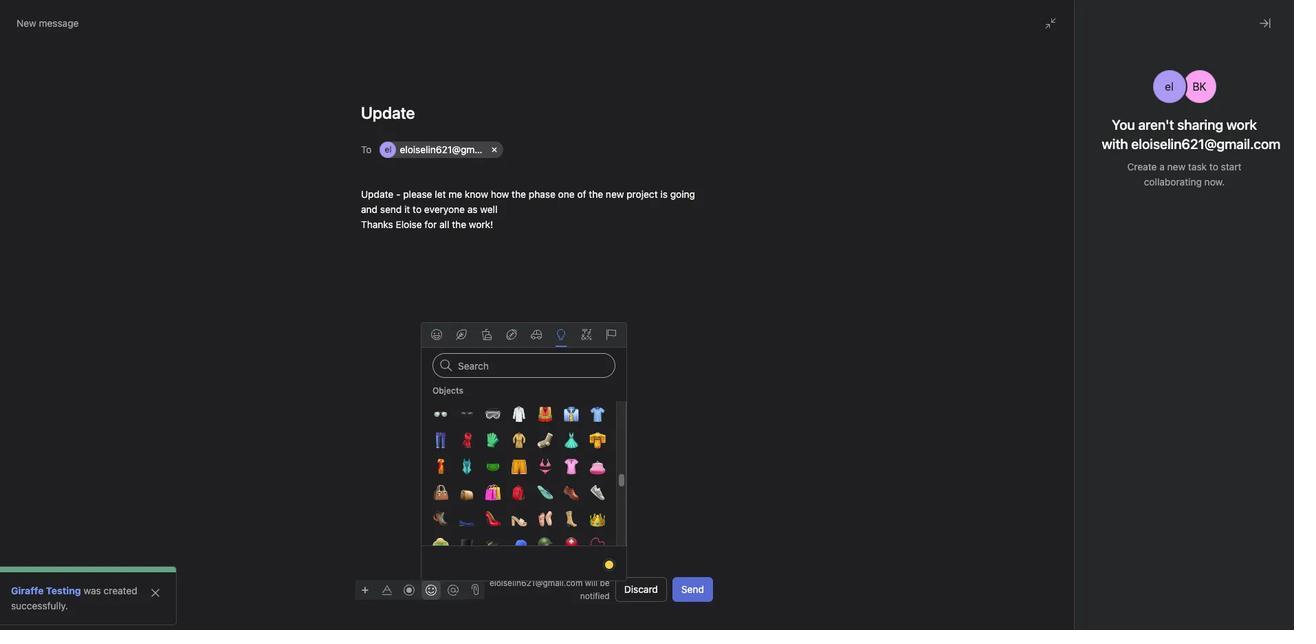 Task type: describe. For each thing, give the bounding box(es) containing it.
el inside row
[[385, 144, 392, 155]]

🦺 image
[[537, 407, 553, 423]]

🥽 image
[[485, 407, 501, 423]]

0 vertical spatial will
[[585, 579, 598, 589]]

collaborating
[[1145, 176, 1202, 188]]

please for update - please let me know how the phase one of the new project is going and send it to everyone as well thanks eloise for all the work!
[[403, 188, 432, 200]]

me for update - please let me know how the phase one of the new project is going and send it to everyone as well thanks eloise for all the work!
[[449, 188, 462, 200]]

successfully.
[[11, 601, 68, 612]]

created
[[104, 585, 137, 597]]

everyone for update - please let me know how the phase one of the new project is going and send it to everyone as well thanks eloise for all the work!
[[424, 204, 465, 215]]

for
[[425, 219, 437, 230]]

it for update - please let me know how the phase one of the new project is going and send it to everyone as well
[[1011, 404, 1016, 416]]

to inside create a new task to start collaborating now.
[[1210, 161, 1219, 173]]

🩱 image
[[459, 459, 475, 475]]

trial
[[1064, 6, 1079, 17]]

1 horizontal spatial notified
[[1175, 607, 1205, 618]]

new inside create a new task to start collaborating now.
[[1168, 161, 1186, 173]]

free trial 17 days left
[[1035, 6, 1079, 26]]

message
[[39, 17, 79, 29]]

at mention image
[[448, 585, 459, 596]]

Search field
[[433, 354, 616, 378]]

one for update - please let me know how the phase one of the new project is going and send it to everyone as well thanks eloise for all the work!
[[558, 188, 575, 200]]

phase for update - please let me know how the phase one of the new project is going and send it to everyone as well thanks eloise for all the work!
[[529, 188, 556, 200]]

new
[[17, 17, 36, 29]]

how for update - please let me know how the phase one of the new project is going and send it to everyone as well
[[1070, 389, 1088, 400]]

make
[[1204, 132, 1229, 144]]

👝 image
[[459, 485, 475, 502]]

objects
[[433, 386, 464, 396]]

team button
[[0, 564, 41, 581]]

you aren't sharing work with eloiselin621@gmail.com
[[1102, 117, 1281, 152]]

update for update - please let me know how the phase one of the new project is going and send it to everyone as well
[[940, 389, 972, 400]]

add subject text field for to
[[345, 102, 730, 124]]

let for update - please let me know how the phase one of the new project is going and send it to everyone as well thanks eloise for all the work!
[[435, 188, 446, 200]]

new for update - please let me know how the phase one of the new project is going and send it to everyone as well thanks eloise for all the work!
[[606, 188, 624, 200]]

task
[[1189, 161, 1207, 173]]

create a new task to start collaborating now.
[[1128, 161, 1242, 188]]

my workspace link
[[8, 585, 157, 607]]

was
[[84, 585, 101, 597]]

one for update - please let me know how the phase one of the new project is going and send it to everyone as well
[[1137, 389, 1153, 400]]

of for update - please let me know how the phase one of the new project is going and send it to everyone as well
[[1156, 389, 1165, 400]]

👕 image
[[589, 407, 606, 423]]

open user profile image
[[176, 610, 198, 631]]

free
[[1044, 6, 1061, 17]]

0 horizontal spatial be
[[600, 579, 610, 589]]

sharing
[[1178, 117, 1224, 133]]

17
[[1035, 16, 1043, 26]]

know for update - please let me know how the phase one of the new project is going and send it to everyone as well thanks eloise for all the work!
[[465, 188, 488, 200]]

🧤 image
[[485, 433, 501, 449]]

going for update - please let me know how the phase one of the new project is going and send it to everyone as well
[[940, 404, 965, 416]]

🎒 image
[[511, 485, 527, 502]]

🧢 image
[[511, 537, 527, 554]]

0 horizontal spatial project
[[344, 571, 372, 581]]

update - please let me know how the phase one of the new project is going and send it to everyone as well thanks eloise for all the work!
[[361, 188, 698, 230]]

update for update - please let me know how the phase one of the new project is going and send it to everyone as well thanks eloise for all the work!
[[361, 188, 394, 200]]

days
[[1045, 16, 1064, 26]]

and for update - please let me know how the phase one of the new project is going and send it to everyone as well
[[967, 404, 984, 416]]

eloiselin621@gmail.com cell for the top eloiselin621@gmail.com row
[[380, 142, 507, 158]]

👞 image
[[563, 485, 580, 502]]

project for update - please let me know how the phase one of the new project is going and send it to everyone as well
[[1205, 389, 1237, 400]]

thanks
[[361, 219, 393, 230]]

0 vertical spatial notified
[[580, 592, 610, 602]]

invite button
[[13, 601, 72, 625]]

- for update - please let me know how the phase one of the new project is going and send it to everyone as well thanks eloise for all the work!
[[396, 188, 401, 200]]

giraffe testing link
[[11, 585, 81, 597]]

🎩 image
[[459, 537, 475, 554]]

🥿 image
[[459, 511, 475, 528]]

👢 image
[[563, 511, 580, 528]]

discard button
[[615, 578, 667, 603]]

edit message draft document for eloiselin621@gmail.com
[[923, 387, 1267, 442]]

🩲 image
[[485, 459, 501, 475]]

copy task link image
[[1214, 98, 1225, 109]]

my
[[36, 590, 49, 601]]

1 horizontal spatial eloiselin621@gmail.com will be notified
[[1084, 594, 1205, 618]]

me for update - please let me know how the phase one of the new project is going and send it to everyone as well
[[1027, 389, 1041, 400]]

edit message draft document for to
[[345, 187, 730, 242]]

🧦 image
[[537, 433, 553, 449]]

team
[[17, 566, 41, 578]]

👚 image
[[563, 459, 580, 475]]

giraffe
[[11, 585, 44, 597]]

project for update - please let me know how the phase one of the new project is going and send it to everyone as well thanks eloise for all the work!
[[627, 188, 658, 200]]

🧣 image
[[459, 433, 475, 449]]

make public button
[[1195, 126, 1268, 151]]

1 vertical spatial eloiselin621@gmail.com row
[[959, 364, 1248, 384]]

record a video image
[[404, 585, 415, 596]]

dialog containing eloiselin621@gmail.com
[[923, 290, 1267, 631]]

know for update - please let me know how the phase one of the new project is going and send it to everyone as well
[[1044, 389, 1067, 400]]

🎓 image
[[485, 537, 501, 554]]

📿 image
[[589, 537, 606, 554]]

as for update - please let me know how the phase one of the new project is going and send it to everyone as well
[[1074, 404, 1084, 416]]

aren't
[[1139, 117, 1175, 133]]

👙 image
[[537, 459, 553, 475]]

insert an object image
[[361, 586, 369, 595]]

phase for update - please let me know how the phase one of the new project is going and send it to everyone as well
[[1107, 389, 1134, 400]]

to for update - please let me know how the phase one of the new project is going and send it to everyone as well
[[1019, 404, 1028, 416]]

you
[[1112, 117, 1136, 133]]



Task type: vqa. For each thing, say whether or not it's contained in the screenshot.
"one" within the Update - please let me know how the phase one of the new project is going and send it to everyone as well
yes



Task type: locate. For each thing, give the bounding box(es) containing it.
2 vertical spatial project
[[344, 571, 372, 581]]

1 horizontal spatial of
[[1156, 389, 1165, 400]]

1 vertical spatial please
[[982, 389, 1011, 400]]

close image
[[1260, 18, 1271, 29]]

1 horizontal spatial please
[[982, 389, 1011, 400]]

1 horizontal spatial add subject text field
[[923, 332, 1267, 352]]

0 vertical spatial let
[[435, 188, 446, 200]]

1 horizontal spatial and
[[967, 404, 984, 416]]

is for update - please let me know how the phase one of the new project is going and send it to everyone as well thanks eloise for all the work!
[[661, 188, 668, 200]]

1 vertical spatial be
[[1195, 594, 1205, 605]]

1 vertical spatial know
[[1044, 389, 1067, 400]]

eloiselin621@gmail.com
[[400, 144, 507, 155], [979, 366, 1085, 378], [490, 579, 583, 589], [1084, 594, 1177, 605]]

0 vertical spatial phase
[[529, 188, 556, 200]]

0 vertical spatial add subject text field
[[345, 102, 730, 124]]

well for update - please let me know how the phase one of the new project is going and send it to everyone as well
[[1086, 404, 1104, 416]]

0 horizontal spatial how
[[491, 188, 509, 200]]

bk
[[1193, 80, 1207, 93]]

1 vertical spatial eloiselin621@gmail.com cell
[[959, 364, 1085, 380]]

🩴 image
[[537, 485, 553, 502]]

me inside "update - please let me know how the phase one of the new project is going and send it to everyone as well"
[[1027, 389, 1041, 400]]

as for update - please let me know how the phase one of the new project is going and send it to everyone as well thanks eloise for all the work!
[[468, 204, 478, 215]]

edit message draft document
[[345, 187, 730, 242], [923, 387, 1267, 442]]

👠 image
[[485, 511, 501, 528]]

👘 image
[[589, 433, 606, 449]]

🪖 image
[[537, 537, 553, 554]]

let
[[435, 188, 446, 200], [1014, 389, 1025, 400]]

0 horizontal spatial will
[[585, 579, 598, 589]]

1 vertical spatial notified
[[1175, 607, 1205, 618]]

testing
[[46, 585, 81, 597]]

1 horizontal spatial to
[[1019, 404, 1028, 416]]

1 horizontal spatial be
[[1195, 594, 1205, 605]]

going for update - please let me know how the phase one of the new project is going and send it to everyone as well thanks eloise for all the work!
[[671, 188, 695, 200]]

- inside update - please let me know how the phase one of the new project is going and send it to everyone as well thanks eloise for all the work!
[[396, 188, 401, 200]]

eloiselin621@gmail.com row up update - please let me know how the phase one of the new project is going and send it to everyone as well thanks eloise for all the work!
[[380, 142, 711, 162]]

0 vertical spatial new
[[1168, 161, 1186, 173]]

one inside "update - please let me know how the phase one of the new project is going and send it to everyone as well"
[[1137, 389, 1153, 400]]

send
[[682, 584, 704, 596]]

0 horizontal spatial please
[[403, 188, 432, 200]]

it inside "update - please let me know how the phase one of the new project is going and send it to everyone as well"
[[1011, 404, 1016, 416]]

0 horizontal spatial and
[[361, 204, 378, 215]]

0 vertical spatial el
[[1166, 80, 1174, 93]]

new message
[[17, 17, 79, 29]]

1 vertical spatial new
[[606, 188, 624, 200]]

left
[[1066, 16, 1079, 26]]

list box
[[485, 6, 815, 28]]

one inside update - please let me know how the phase one of the new project is going and send it to everyone as well thanks eloise for all the work!
[[558, 188, 575, 200]]

1 horizontal spatial know
[[1044, 389, 1067, 400]]

🥾 image
[[432, 511, 449, 528]]

as inside "update - please let me know how the phase one of the new project is going and send it to everyone as well"
[[1074, 404, 1084, 416]]

0 horizontal spatial going
[[671, 188, 695, 200]]

know
[[465, 188, 488, 200], [1044, 389, 1067, 400]]

formatting image
[[382, 585, 393, 596]]

with eloiselin621@gmail.com
[[1102, 136, 1281, 152]]

1 vertical spatial to
[[413, 204, 422, 215]]

close image
[[150, 588, 161, 599]]

and inside "update - please let me know how the phase one of the new project is going and send it to everyone as well"
[[967, 404, 984, 416]]

update
[[361, 188, 394, 200], [940, 389, 972, 400]]

project
[[627, 188, 658, 200], [1205, 389, 1237, 400], [344, 571, 372, 581]]

1 horizontal spatial it
[[1011, 404, 1016, 416]]

dialog
[[923, 290, 1267, 631]]

0 vertical spatial know
[[465, 188, 488, 200]]

toolbar
[[356, 580, 466, 600]]

new
[[1168, 161, 1186, 173], [606, 188, 624, 200], [1185, 389, 1203, 400]]

and inside update - please let me know how the phase one of the new project is going and send it to everyone as well thanks eloise for all the work!
[[361, 204, 378, 215]]

1 vertical spatial will
[[1180, 594, 1192, 605]]

1 horizontal spatial how
[[1070, 389, 1088, 400]]

0 vertical spatial it
[[405, 204, 410, 215]]

to
[[361, 143, 372, 155]]

update inside "update - please let me know how the phase one of the new project is going and send it to everyone as well"
[[940, 389, 972, 400]]

hide sidebar image
[[18, 11, 29, 22]]

1 vertical spatial let
[[1014, 389, 1025, 400]]

let inside update - please let me know how the phase one of the new project is going and send it to everyone as well thanks eloise for all the work!
[[435, 188, 446, 200]]

1 vertical spatial of
[[1156, 389, 1165, 400]]

add subtask image
[[1189, 98, 1200, 109]]

⛑️ image
[[563, 537, 580, 554]]

it inside update - please let me know how the phase one of the new project is going and send it to everyone as well thanks eloise for all the work!
[[405, 204, 410, 215]]

1 vertical spatial el
[[385, 144, 392, 155]]

0 vertical spatial eloiselin621@gmail.com row
[[380, 142, 711, 162]]

please inside update - please let me know how the phase one of the new project is going and send it to everyone as well thanks eloise for all the work!
[[403, 188, 432, 200]]

and
[[361, 204, 378, 215], [967, 404, 984, 416]]

how for update - please let me know how the phase one of the new project is going and send it to everyone as well thanks eloise for all the work!
[[491, 188, 509, 200]]

phase inside "update - please let me know how the phase one of the new project is going and send it to everyone as well"
[[1107, 389, 1134, 400]]

1 horizontal spatial eloiselin621@gmail.com row
[[959, 364, 1248, 384]]

1 horizontal spatial let
[[1014, 389, 1025, 400]]

1 vertical spatial one
[[1137, 389, 1153, 400]]

workspace
[[52, 590, 100, 601]]

1 horizontal spatial project
[[627, 188, 658, 200]]

1 horizontal spatial send
[[986, 404, 1008, 416]]

to inside update - please let me know how the phase one of the new project is going and send it to everyone as well thanks eloise for all the work!
[[413, 204, 422, 215]]

new inside "update - please let me know how the phase one of the new project is going and send it to everyone as well"
[[1185, 389, 1203, 400]]

0 vertical spatial how
[[491, 188, 509, 200]]

1 vertical spatial everyone
[[1030, 404, 1071, 416]]

public
[[1231, 132, 1259, 144]]

of for update - please let me know how the phase one of the new project is going and send it to everyone as well thanks eloise for all the work!
[[577, 188, 586, 200]]

el right to at the top of page
[[385, 144, 392, 155]]

0 vertical spatial project
[[627, 188, 658, 200]]

going
[[671, 188, 695, 200], [940, 404, 965, 416]]

project inside update - please let me know how the phase one of the new project is going and send it to everyone as well thanks eloise for all the work!
[[627, 188, 658, 200]]

1 vertical spatial send
[[986, 404, 1008, 416]]

0 horizontal spatial send
[[380, 204, 402, 215]]

add subject text field for eloiselin621@gmail.com
[[923, 332, 1267, 352]]

1 horizontal spatial update
[[940, 389, 972, 400]]

know inside "update - please let me know how the phase one of the new project is going and send it to everyone as well"
[[1044, 389, 1067, 400]]

0 horizontal spatial -
[[396, 188, 401, 200]]

let for update - please let me know how the phase one of the new project is going and send it to everyone as well
[[1014, 389, 1025, 400]]

👔 image
[[563, 407, 580, 423]]

0 horizontal spatial eloiselin621@gmail.com will be notified
[[490, 579, 610, 602]]

send for update - please let me know how the phase one of the new project is going and send it to everyone as well
[[986, 404, 1008, 416]]

was created successfully.
[[11, 585, 137, 612]]

0 horizontal spatial of
[[577, 188, 586, 200]]

please inside "update - please let me know how the phase one of the new project is going and send it to everyone as well"
[[982, 389, 1011, 400]]

and for update - please let me know how the phase one of the new project is going and send it to everyone as well thanks eloise for all the work!
[[361, 204, 378, 215]]

0 horizontal spatial add subject text field
[[345, 102, 730, 124]]

0 horizontal spatial eloiselin621@gmail.com cell
[[380, 142, 507, 158]]

well
[[480, 204, 498, 215], [1086, 404, 1104, 416]]

- for update - please let me know how the phase one of the new project is going and send it to everyone as well
[[975, 389, 979, 400]]

0 horizontal spatial eloiselin621@gmail.com row
[[380, 142, 711, 162]]

my workspace
[[36, 590, 100, 601]]

to for update - please let me know how the phase one of the new project is going and send it to everyone as well thanks eloise for all the work!
[[413, 204, 422, 215]]

everyone inside update - please let me know how the phase one of the new project is going and send it to everyone as well thanks eloise for all the work!
[[424, 204, 465, 215]]

0 vertical spatial be
[[600, 579, 610, 589]]

🩰 image
[[537, 511, 553, 528]]

start
[[1222, 161, 1242, 173]]

eloise
[[396, 219, 422, 230]]

1 vertical spatial as
[[1074, 404, 1084, 416]]

eloiselin621@gmail.com row up "update - please let me know how the phase one of the new project is going and send it to everyone as well"
[[959, 364, 1248, 384]]

new for update - please let me know how the phase one of the new project is going and send it to everyone as well
[[1185, 389, 1203, 400]]

all
[[440, 219, 450, 230]]

0 vertical spatial as
[[468, 204, 478, 215]]

send
[[380, 204, 402, 215], [986, 404, 1008, 416]]

teams element
[[0, 560, 165, 610]]

0 horizontal spatial edit message draft document
[[345, 187, 730, 242]]

🩳 image
[[511, 459, 527, 475]]

as
[[468, 204, 478, 215], [1074, 404, 1084, 416]]

well inside update - please let me know how the phase one of the new project is going and send it to everyone as well thanks eloise for all the work!
[[480, 204, 498, 215]]

let inside "update - please let me know how the phase one of the new project is going and send it to everyone as well"
[[1014, 389, 1025, 400]]

1 horizontal spatial el
[[1166, 80, 1174, 93]]

eloiselin621@gmail.com will be notified
[[490, 579, 610, 602], [1084, 594, 1205, 618]]

send inside "update - please let me know how the phase one of the new project is going and send it to everyone as well"
[[986, 404, 1008, 416]]

phase inside update - please let me know how the phase one of the new project is going and send it to everyone as well thanks eloise for all the work!
[[529, 188, 556, 200]]

0 horizontal spatial it
[[405, 204, 410, 215]]

0 horizontal spatial as
[[468, 204, 478, 215]]

how inside update - please let me know how the phase one of the new project is going and send it to everyone as well thanks eloise for all the work!
[[491, 188, 509, 200]]

eloiselin621@gmail.com row
[[380, 142, 711, 162], [959, 364, 1248, 384]]

work!
[[469, 219, 493, 230]]

send for update - please let me know how the phase one of the new project is going and send it to everyone as well thanks eloise for all the work!
[[380, 204, 402, 215]]

is inside "update - please let me know how the phase one of the new project is going and send it to everyone as well"
[[1239, 389, 1247, 400]]

0 vertical spatial -
[[396, 188, 401, 200]]

please
[[403, 188, 432, 200], [982, 389, 1011, 400]]

0 horizontal spatial everyone
[[424, 204, 465, 215]]

0 horizontal spatial to
[[413, 204, 422, 215]]

0 vertical spatial eloiselin621@gmail.com cell
[[380, 142, 507, 158]]

create
[[1128, 161, 1157, 173]]

2 vertical spatial to
[[1019, 404, 1028, 416]]

1 vertical spatial phase
[[1107, 389, 1134, 400]]

🥼 image
[[511, 407, 527, 423]]

0 vertical spatial going
[[671, 188, 695, 200]]

notified
[[580, 592, 610, 602], [1175, 607, 1205, 618]]

everyone inside "update - please let me know how the phase one of the new project is going and send it to everyone as well"
[[1030, 404, 1071, 416]]

emoji image
[[426, 585, 437, 596]]

0 vertical spatial send
[[380, 204, 402, 215]]

- inside "update - please let me know how the phase one of the new project is going and send it to everyone as well"
[[975, 389, 979, 400]]

make public
[[1204, 132, 1259, 144]]

going inside "update - please let me know how the phase one of the new project is going and send it to everyone as well"
[[940, 404, 965, 416]]

well inside "update - please let me know how the phase one of the new project is going and send it to everyone as well"
[[1086, 404, 1104, 416]]

to
[[1210, 161, 1219, 173], [413, 204, 422, 215], [1019, 404, 1028, 416]]

to inside "update - please let me know how the phase one of the new project is going and send it to everyone as well"
[[1019, 404, 1028, 416]]

0 horizontal spatial phase
[[529, 188, 556, 200]]

going inside update - please let me know how the phase one of the new project is going and send it to everyone as well thanks eloise for all the work!
[[671, 188, 695, 200]]

make public main content
[[730, 123, 1284, 631]]

el left the bk
[[1166, 80, 1174, 93]]

1 horizontal spatial eloiselin621@gmail.com cell
[[959, 364, 1085, 380]]

1 horizontal spatial going
[[940, 404, 965, 416]]

minimize image
[[1046, 18, 1057, 29]]

it
[[405, 204, 410, 215], [1011, 404, 1016, 416]]

project inside "update - please let me know how the phase one of the new project is going and send it to everyone as well"
[[1205, 389, 1237, 400]]

0 horizontal spatial update
[[361, 188, 394, 200]]

1 vertical spatial going
[[940, 404, 965, 416]]

of inside update - please let me know how the phase one of the new project is going and send it to everyone as well thanks eloise for all the work!
[[577, 188, 586, 200]]

send inside update - please let me know how the phase one of the new project is going and send it to everyone as well thanks eloise for all the work!
[[380, 204, 402, 215]]

is
[[661, 188, 668, 200], [1239, 389, 1247, 400]]

a
[[1160, 161, 1165, 173]]

1 horizontal spatial edit message draft document
[[923, 387, 1267, 442]]

1 horizontal spatial will
[[1180, 594, 1192, 605]]

el
[[1166, 80, 1174, 93], [385, 144, 392, 155]]

is for update - please let me know how the phase one of the new project is going and send it to everyone as well
[[1239, 389, 1247, 400]]

1 horizontal spatial me
[[1027, 389, 1041, 400]]

🕶️ image
[[459, 407, 475, 423]]

please for update - please let me know how the phase one of the new project is going and send it to everyone as well
[[982, 389, 1011, 400]]

will
[[585, 579, 598, 589], [1180, 594, 1192, 605]]

phase
[[529, 188, 556, 200], [1107, 389, 1134, 400]]

1 horizontal spatial -
[[975, 389, 979, 400]]

work
[[1227, 117, 1257, 133]]

0 vertical spatial update
[[361, 188, 394, 200]]

everyone
[[424, 204, 465, 215], [1030, 404, 1071, 416]]

new inside update - please let me know how the phase one of the new project is going and send it to everyone as well thanks eloise for all the work!
[[606, 188, 624, 200]]

Task Name text field
[[737, 162, 1268, 193]]

0 horizontal spatial well
[[480, 204, 498, 215]]

1 vertical spatial edit message draft document
[[923, 387, 1267, 442]]

draft project brief
[[322, 571, 392, 581]]

👓 image
[[432, 407, 449, 423]]

it for update - please let me know how the phase one of the new project is going and send it to everyone as well thanks eloise for all the work!
[[405, 204, 410, 215]]

of
[[577, 188, 586, 200], [1156, 389, 1165, 400]]

well for update - please let me know how the phase one of the new project is going and send it to everyone as well thanks eloise for all the work!
[[480, 204, 498, 215]]

1 vertical spatial -
[[975, 389, 979, 400]]

🛍️ image
[[485, 485, 501, 502]]

1 vertical spatial well
[[1086, 404, 1104, 416]]

0 horizontal spatial know
[[465, 188, 488, 200]]

eloiselin621@gmail.com cell inside dialog
[[959, 364, 1085, 380]]

me inside update - please let me know how the phase one of the new project is going and send it to everyone as well thanks eloise for all the work!
[[449, 188, 462, 200]]

👡 image
[[511, 511, 527, 528]]

invite
[[39, 607, 63, 618]]

one
[[558, 188, 575, 200], [1137, 389, 1153, 400]]

0 vertical spatial please
[[403, 188, 432, 200]]

eloiselin621@gmail.com cell for bottom eloiselin621@gmail.com row
[[959, 364, 1085, 380]]

how inside "update - please let me know how the phase one of the new project is going and send it to everyone as well"
[[1070, 389, 1088, 400]]

brief
[[374, 571, 392, 581]]

1 vertical spatial is
[[1239, 389, 1247, 400]]

2 vertical spatial new
[[1185, 389, 1203, 400]]

👜 image
[[432, 485, 449, 502]]

the
[[512, 188, 526, 200], [589, 188, 603, 200], [452, 219, 466, 230], [1090, 389, 1105, 400], [1168, 389, 1182, 400]]

giraffe testing
[[11, 585, 81, 597]]

now.
[[1205, 176, 1225, 188]]

0 vertical spatial one
[[558, 188, 575, 200]]

update - please let me know how the phase one of the new project is going and send it to everyone as well
[[940, 389, 1249, 416]]

1 vertical spatial how
[[1070, 389, 1088, 400]]

👒 image
[[432, 537, 449, 554]]

be
[[600, 579, 610, 589], [1195, 594, 1205, 605]]

be inside dialog
[[1195, 594, 1205, 605]]

draft
[[322, 571, 342, 581]]

discard
[[624, 584, 658, 596]]

1 horizontal spatial is
[[1239, 389, 1247, 400]]

how
[[491, 188, 509, 200], [1070, 389, 1088, 400]]

-
[[396, 188, 401, 200], [975, 389, 979, 400]]

🥻 image
[[432, 459, 449, 475]]

2 horizontal spatial to
[[1210, 161, 1219, 173]]

0 vertical spatial and
[[361, 204, 378, 215]]

👟 image
[[589, 485, 606, 502]]

0 vertical spatial well
[[480, 204, 498, 215]]

0 vertical spatial edit message draft document
[[345, 187, 730, 242]]

🧥 image
[[511, 433, 527, 449]]

👗 image
[[563, 433, 580, 449]]

👑 image
[[589, 511, 606, 528]]

eloiselin621@gmail.com cell
[[380, 142, 507, 158], [959, 364, 1085, 380]]

rocket dialog
[[730, 84, 1295, 631]]

👖 image
[[432, 433, 449, 449]]

of inside "update - please let me know how the phase one of the new project is going and send it to everyone as well"
[[1156, 389, 1165, 400]]

update inside update - please let me know how the phase one of the new project is going and send it to everyone as well thanks eloise for all the work!
[[361, 188, 394, 200]]

know inside update - please let me know how the phase one of the new project is going and send it to everyone as well thanks eloise for all the work!
[[465, 188, 488, 200]]

1 vertical spatial it
[[1011, 404, 1016, 416]]

1 vertical spatial project
[[1205, 389, 1237, 400]]

1 horizontal spatial phase
[[1107, 389, 1134, 400]]

everyone for update - please let me know how the phase one of the new project is going and send it to everyone as well
[[1030, 404, 1071, 416]]

is inside update - please let me know how the phase one of the new project is going and send it to everyone as well thanks eloise for all the work!
[[661, 188, 668, 200]]

Add subject text field
[[345, 102, 730, 124], [923, 332, 1267, 352]]

me
[[449, 188, 462, 200], [1027, 389, 1041, 400]]

send button
[[673, 578, 713, 603]]

as inside update - please let me know how the phase one of the new project is going and send it to everyone as well thanks eloise for all the work!
[[468, 204, 478, 215]]

👛 image
[[589, 459, 606, 475]]

0 horizontal spatial one
[[558, 188, 575, 200]]

1 horizontal spatial one
[[1137, 389, 1153, 400]]



